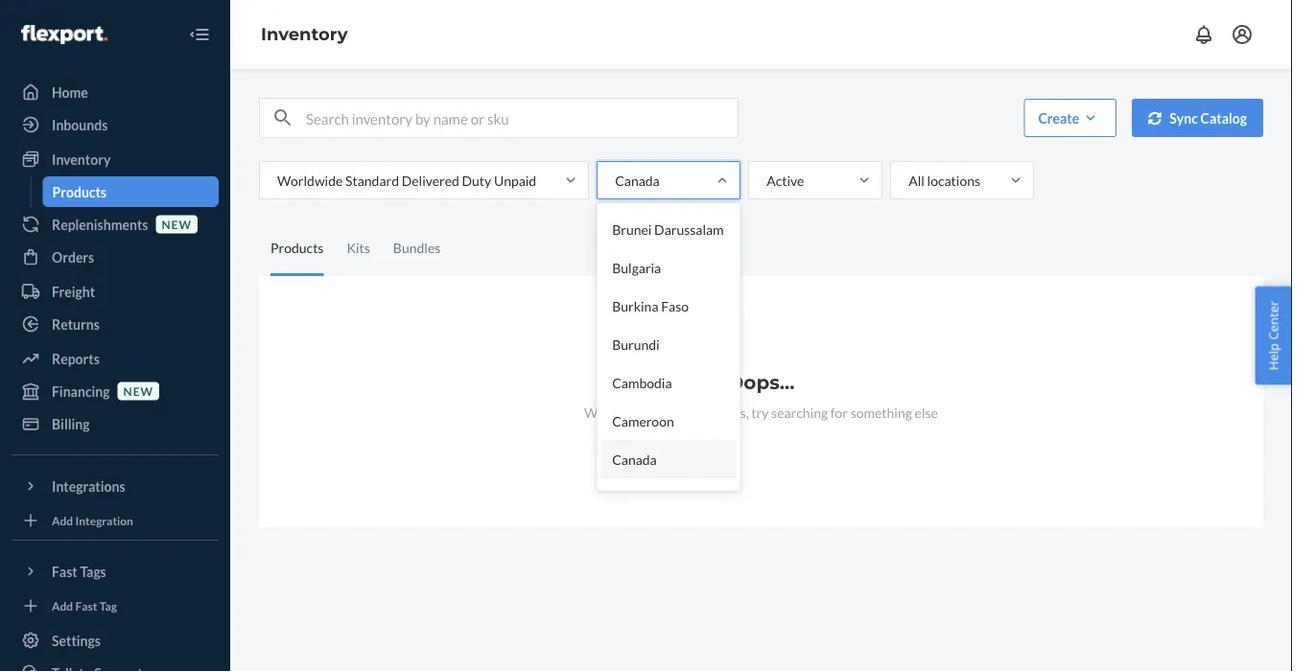 Task type: locate. For each thing, give the bounding box(es) containing it.
returns
[[52, 316, 100, 333]]

0 vertical spatial new
[[162, 217, 192, 231]]

bulgaria
[[612, 260, 661, 276]]

integrations
[[52, 478, 125, 495]]

1 vertical spatial inventory
[[52, 151, 111, 167]]

0 horizontal spatial inventory
[[52, 151, 111, 167]]

flexport logo image
[[21, 25, 107, 44]]

kits
[[347, 240, 370, 256]]

new
[[162, 217, 192, 231], [123, 384, 154, 398]]

0 vertical spatial products
[[52, 184, 107, 200]]

reports link
[[12, 344, 219, 374]]

returns link
[[12, 309, 219, 340]]

searching
[[772, 404, 828, 421]]

orders link
[[12, 242, 219, 273]]

try
[[752, 404, 769, 421]]

locations
[[928, 172, 981, 189]]

add up settings
[[52, 599, 73, 613]]

new down reports link
[[123, 384, 154, 398]]

0 horizontal spatial new
[[123, 384, 154, 398]]

products up replenishments
[[52, 184, 107, 200]]

duty
[[462, 172, 492, 189]]

Search inventory by name or sku text field
[[306, 99, 738, 137]]

create
[[1039, 110, 1080, 126]]

unpaid
[[494, 172, 537, 189]]

sync catalog button
[[1133, 99, 1264, 137]]

1 horizontal spatial inventory link
[[261, 24, 348, 45]]

we
[[585, 404, 605, 421]]

inventory
[[261, 24, 348, 45], [52, 151, 111, 167]]

0 vertical spatial inventory
[[261, 24, 348, 45]]

products left kits
[[271, 240, 324, 256]]

products
[[52, 184, 107, 200], [271, 240, 324, 256]]

add left integration
[[52, 514, 73, 528]]

canada
[[615, 172, 660, 189], [612, 452, 657, 468]]

inbounds link
[[12, 109, 219, 140]]

add fast tag link
[[12, 595, 219, 618]]

delivered
[[402, 172, 460, 189]]

1 vertical spatial new
[[123, 384, 154, 398]]

reports
[[52, 351, 100, 367]]

1 vertical spatial add
[[52, 599, 73, 613]]

open account menu image
[[1231, 23, 1254, 46]]

couldn't
[[608, 404, 655, 421]]

all
[[909, 172, 925, 189]]

center
[[1265, 301, 1282, 340]]

cape
[[612, 490, 643, 506]]

fast tags
[[52, 564, 106, 580]]

verde
[[646, 490, 681, 506]]

add inside "link"
[[52, 599, 73, 613]]

fast left tags
[[52, 564, 77, 580]]

inventory link
[[261, 24, 348, 45], [12, 144, 219, 175]]

billing
[[52, 416, 90, 432]]

orders
[[52, 249, 94, 265]]

open notifications image
[[1193, 23, 1216, 46]]

fast left tag on the bottom of page
[[75, 599, 97, 613]]

add
[[52, 514, 73, 528], [52, 599, 73, 613]]

bundles
[[393, 240, 441, 256]]

1 horizontal spatial new
[[162, 217, 192, 231]]

new for replenishments
[[162, 217, 192, 231]]

create button
[[1024, 99, 1117, 137]]

freight link
[[12, 276, 219, 307]]

cape verde
[[612, 490, 681, 506]]

0 vertical spatial add
[[52, 514, 73, 528]]

1 vertical spatial products
[[271, 240, 324, 256]]

tags
[[80, 564, 106, 580]]

cameroon
[[612, 413, 674, 429]]

help center
[[1265, 301, 1282, 371]]

add integration link
[[12, 510, 219, 533]]

add for add integration
[[52, 514, 73, 528]]

2 add from the top
[[52, 599, 73, 613]]

all locations
[[909, 172, 981, 189]]

any
[[683, 404, 704, 421]]

1 add from the top
[[52, 514, 73, 528]]

1 vertical spatial fast
[[75, 599, 97, 613]]

faso
[[661, 298, 689, 314]]

ocean
[[612, 183, 651, 199]]

territory
[[653, 183, 706, 199]]

new down products link
[[162, 217, 192, 231]]

1 vertical spatial inventory link
[[12, 144, 219, 175]]

fast
[[52, 564, 77, 580], [75, 599, 97, 613]]

brunei
[[612, 221, 652, 238]]

0 vertical spatial fast
[[52, 564, 77, 580]]

brunei darussalam
[[612, 221, 724, 238]]



Task type: describe. For each thing, give the bounding box(es) containing it.
financing
[[52, 383, 110, 400]]

we couldn't find any results, try searching for something else
[[585, 404, 938, 421]]

add integration
[[52, 514, 133, 528]]

burkina
[[612, 298, 659, 314]]

products link
[[43, 177, 219, 207]]

close navigation image
[[188, 23, 211, 46]]

inbounds
[[52, 117, 108, 133]]

british indian ocean territory
[[612, 164, 706, 199]]

fast tags button
[[12, 557, 219, 587]]

help
[[1265, 344, 1282, 371]]

0 horizontal spatial products
[[52, 184, 107, 200]]

add fast tag
[[52, 599, 117, 613]]

oops...
[[728, 371, 795, 394]]

indian
[[654, 164, 691, 180]]

settings link
[[12, 626, 219, 656]]

help center button
[[1256, 287, 1293, 385]]

1 horizontal spatial inventory
[[261, 24, 348, 45]]

sync catalog
[[1170, 110, 1248, 126]]

1 horizontal spatial products
[[271, 240, 324, 256]]

find
[[657, 404, 680, 421]]

billing link
[[12, 409, 219, 440]]

active
[[767, 172, 805, 189]]

for
[[831, 404, 848, 421]]

fast inside "link"
[[75, 599, 97, 613]]

add for add fast tag
[[52, 599, 73, 613]]

1 vertical spatial canada
[[612, 452, 657, 468]]

integrations button
[[12, 471, 219, 502]]

fast inside dropdown button
[[52, 564, 77, 580]]

darussalam
[[655, 221, 724, 238]]

integration
[[75, 514, 133, 528]]

burkina faso
[[612, 298, 689, 314]]

sync alt image
[[1149, 112, 1162, 125]]

home
[[52, 84, 88, 100]]

british
[[612, 164, 652, 180]]

something
[[851, 404, 912, 421]]

results,
[[706, 404, 749, 421]]

sync
[[1170, 110, 1198, 126]]

cambodia
[[612, 375, 672, 391]]

0 horizontal spatial inventory link
[[12, 144, 219, 175]]

home link
[[12, 77, 219, 107]]

burundi
[[612, 336, 660, 353]]

0 vertical spatial canada
[[615, 172, 660, 189]]

catalog
[[1201, 110, 1248, 126]]

else
[[915, 404, 938, 421]]

freight
[[52, 284, 95, 300]]

worldwide standard delivered duty unpaid
[[277, 172, 537, 189]]

tag
[[100, 599, 117, 613]]

replenishments
[[52, 216, 148, 233]]

settings
[[52, 633, 101, 649]]

0 vertical spatial inventory link
[[261, 24, 348, 45]]

new for financing
[[123, 384, 154, 398]]

worldwide
[[277, 172, 343, 189]]

standard
[[346, 172, 399, 189]]



Task type: vqa. For each thing, say whether or not it's contained in the screenshot.
Add
yes



